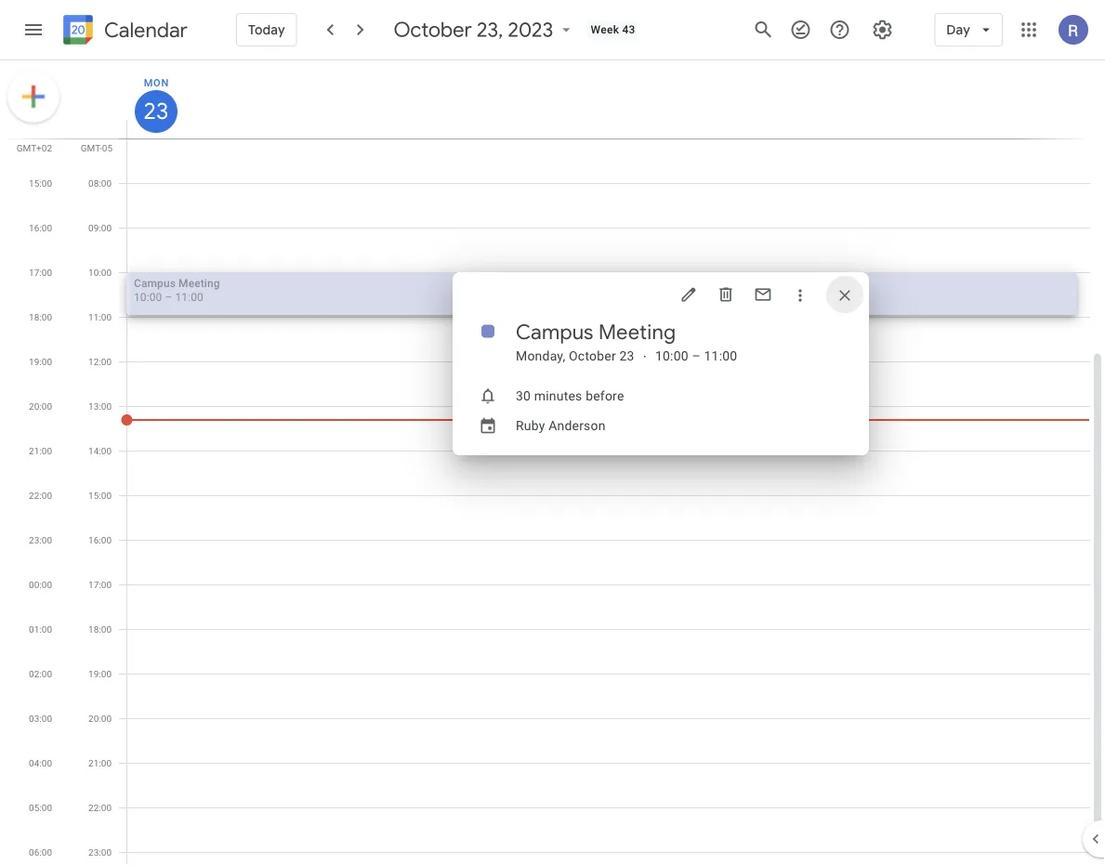 Task type: describe. For each thing, give the bounding box(es) containing it.
gmt+02
[[16, 142, 52, 153]]

1 vertical spatial 21:00
[[88, 758, 112, 769]]

today
[[248, 21, 285, 38]]

0 vertical spatial 10:00
[[88, 267, 112, 278]]

01:00
[[29, 624, 52, 635]]

main drawer image
[[22, 19, 45, 41]]

0 horizontal spatial october
[[394, 17, 472, 43]]

settings menu image
[[872, 19, 894, 41]]

campus meeting monday, october 23 ⋅ 10:00 – 11:00
[[516, 319, 738, 364]]

0 vertical spatial 17:00
[[29, 267, 52, 278]]

week
[[591, 23, 619, 36]]

06:00
[[29, 847, 52, 858]]

23 inside the 'campus meeting monday, october 23 ⋅ 10:00 – 11:00'
[[620, 348, 635, 364]]

04:00
[[29, 758, 52, 769]]

october inside the 'campus meeting monday, october 23 ⋅ 10:00 – 11:00'
[[569, 348, 616, 364]]

1 vertical spatial 16:00
[[88, 535, 112, 546]]

delete event image
[[717, 285, 736, 304]]

today button
[[236, 7, 297, 52]]

minutes
[[534, 388, 583, 404]]

09:00
[[88, 222, 112, 233]]

⋅
[[642, 348, 648, 364]]

23 inside mon 23
[[142, 97, 168, 126]]

1 horizontal spatial 19:00
[[88, 669, 112, 680]]

campus for campus meeting 10:00 – 11:00
[[134, 277, 176, 290]]

october 23, 2023
[[394, 17, 554, 43]]

02:00
[[29, 669, 52, 680]]

00:00
[[29, 579, 52, 590]]

day
[[947, 21, 971, 38]]

0 vertical spatial 18:00
[[29, 312, 52, 323]]

email event details image
[[754, 285, 773, 304]]

23,
[[477, 17, 504, 43]]

0 vertical spatial 15:00
[[29, 178, 52, 189]]

campus meeting 10:00 – 11:00
[[134, 277, 220, 304]]

calendar
[[104, 17, 188, 43]]

0 vertical spatial 14:00
[[29, 133, 52, 144]]

10:00 inside campus meeting 10:00 – 11:00
[[134, 291, 162, 304]]

1 horizontal spatial 22:00
[[88, 802, 112, 814]]

– inside the 'campus meeting monday, october 23 ⋅ 10:00 – 11:00'
[[692, 348, 701, 364]]

week 43
[[591, 23, 636, 36]]



Task type: locate. For each thing, give the bounding box(es) containing it.
1 horizontal spatial 11:00
[[175, 291, 203, 304]]

– inside campus meeting 10:00 – 11:00
[[165, 291, 172, 304]]

day button
[[935, 7, 1003, 52]]

0 horizontal spatial –
[[165, 291, 172, 304]]

0 vertical spatial 16:00
[[29, 222, 52, 233]]

1 vertical spatial 18:00
[[88, 624, 112, 635]]

23:00 right the 06:00
[[88, 847, 112, 858]]

ruby
[[516, 418, 545, 433]]

0 horizontal spatial 18:00
[[29, 312, 52, 323]]

1 horizontal spatial campus
[[516, 319, 594, 345]]

1 vertical spatial 19:00
[[88, 669, 112, 680]]

15:00 down gmt+02
[[29, 178, 52, 189]]

meeting for campus meeting 10:00 – 11:00
[[179, 277, 220, 290]]

19:00
[[29, 356, 52, 367], [88, 669, 112, 680]]

–
[[165, 291, 172, 304], [692, 348, 701, 364]]

anderson
[[549, 418, 606, 433]]

0 horizontal spatial 20:00
[[29, 401, 52, 412]]

campus inside campus meeting 10:00 – 11:00
[[134, 277, 176, 290]]

0 horizontal spatial 23
[[142, 97, 168, 126]]

1 horizontal spatial 23:00
[[88, 847, 112, 858]]

0 horizontal spatial campus
[[134, 277, 176, 290]]

monday,
[[516, 348, 566, 364]]

meeting
[[179, 277, 220, 290], [599, 319, 676, 345]]

0 horizontal spatial 14:00
[[29, 133, 52, 144]]

ruby anderson
[[516, 418, 606, 433]]

1 horizontal spatial october
[[569, 348, 616, 364]]

03:00
[[29, 713, 52, 724]]

october 23, 2023 button
[[387, 17, 583, 43]]

1 horizontal spatial –
[[692, 348, 701, 364]]

08:00
[[88, 178, 112, 189]]

14:00
[[29, 133, 52, 144], [88, 445, 112, 457]]

1 vertical spatial october
[[569, 348, 616, 364]]

07:00
[[88, 133, 112, 144]]

11:00
[[175, 291, 203, 304], [88, 312, 112, 323], [704, 348, 738, 364]]

0 vertical spatial campus
[[134, 277, 176, 290]]

1 horizontal spatial 17:00
[[88, 579, 112, 590]]

0 vertical spatial 21:00
[[29, 445, 52, 457]]

1 vertical spatial 23:00
[[88, 847, 112, 858]]

meeting inside campus meeting 10:00 – 11:00
[[179, 277, 220, 290]]

23
[[142, 97, 168, 126], [620, 348, 635, 364]]

22:00 right 05:00
[[88, 802, 112, 814]]

1 vertical spatial campus
[[516, 319, 594, 345]]

1 vertical spatial 14:00
[[88, 445, 112, 457]]

19:00 right 02:00
[[88, 669, 112, 680]]

21:00
[[29, 445, 52, 457], [88, 758, 112, 769]]

october down campus meeting 'heading'
[[569, 348, 616, 364]]

0 horizontal spatial 16:00
[[29, 222, 52, 233]]

17:00
[[29, 267, 52, 278], [88, 579, 112, 590]]

13:00
[[88, 401, 112, 412]]

23 column header
[[126, 60, 1091, 139]]

16:00
[[29, 222, 52, 233], [88, 535, 112, 546]]

1 horizontal spatial 20:00
[[88, 713, 112, 724]]

0 horizontal spatial 22:00
[[29, 490, 52, 501]]

0 horizontal spatial 23:00
[[29, 535, 52, 546]]

1 vertical spatial –
[[692, 348, 701, 364]]

0 horizontal spatial 17:00
[[29, 267, 52, 278]]

23:00 up 00:00
[[29, 535, 52, 546]]

0 horizontal spatial meeting
[[179, 277, 220, 290]]

20:00 right the 03:00
[[88, 713, 112, 724]]

0 vertical spatial 22:00
[[29, 490, 52, 501]]

2 horizontal spatial 10:00
[[656, 348, 689, 364]]

1 vertical spatial 22:00
[[88, 802, 112, 814]]

11:00 inside the 'campus meeting monday, october 23 ⋅ 10:00 – 11:00'
[[704, 348, 738, 364]]

1 vertical spatial 10:00
[[134, 291, 162, 304]]

23 left ⋅
[[620, 348, 635, 364]]

20:00 left 13:00
[[29, 401, 52, 412]]

meeting inside the 'campus meeting monday, october 23 ⋅ 10:00 – 11:00'
[[599, 319, 676, 345]]

22:00
[[29, 490, 52, 501], [88, 802, 112, 814]]

12:00
[[88, 356, 112, 367]]

11:00 inside campus meeting 10:00 – 11:00
[[175, 291, 203, 304]]

23:00
[[29, 535, 52, 546], [88, 847, 112, 858]]

0 horizontal spatial 21:00
[[29, 445, 52, 457]]

0 vertical spatial meeting
[[179, 277, 220, 290]]

2 vertical spatial 10:00
[[656, 348, 689, 364]]

1 vertical spatial 15:00
[[88, 490, 112, 501]]

1 horizontal spatial 21:00
[[88, 758, 112, 769]]

0 vertical spatial 20:00
[[29, 401, 52, 412]]

1 horizontal spatial 14:00
[[88, 445, 112, 457]]

2 vertical spatial 11:00
[[704, 348, 738, 364]]

1 horizontal spatial 23
[[620, 348, 635, 364]]

1 horizontal spatial meeting
[[599, 319, 676, 345]]

1 vertical spatial 17:00
[[88, 579, 112, 590]]

1 vertical spatial 20:00
[[88, 713, 112, 724]]

15:00
[[29, 178, 52, 189], [88, 490, 112, 501]]

campus inside the 'campus meeting monday, october 23 ⋅ 10:00 – 11:00'
[[516, 319, 594, 345]]

1 vertical spatial meeting
[[599, 319, 676, 345]]

18:00
[[29, 312, 52, 323], [88, 624, 112, 635]]

meeting for campus meeting monday, october 23 ⋅ 10:00 – 11:00
[[599, 319, 676, 345]]

gmt-05
[[81, 142, 113, 153]]

10:00
[[88, 267, 112, 278], [134, 291, 162, 304], [656, 348, 689, 364]]

1 vertical spatial 11:00
[[88, 312, 112, 323]]

0 horizontal spatial 15:00
[[29, 178, 52, 189]]

1 vertical spatial 23
[[620, 348, 635, 364]]

monday, october 23, today element
[[135, 90, 178, 133]]

19:00 left 12:00
[[29, 356, 52, 367]]

23 down mon
[[142, 97, 168, 126]]

1 horizontal spatial 15:00
[[88, 490, 112, 501]]

0 vertical spatial 19:00
[[29, 356, 52, 367]]

0 vertical spatial 23:00
[[29, 535, 52, 546]]

14:00 left gmt-
[[29, 133, 52, 144]]

0 vertical spatial –
[[165, 291, 172, 304]]

mon 23
[[142, 77, 169, 126]]

2 horizontal spatial 11:00
[[704, 348, 738, 364]]

0 vertical spatial october
[[394, 17, 472, 43]]

campus for campus meeting monday, october 23 ⋅ 10:00 – 11:00
[[516, 319, 594, 345]]

campus meeting heading
[[516, 319, 676, 345]]

0 horizontal spatial 11:00
[[88, 312, 112, 323]]

10:00 inside the 'campus meeting monday, october 23 ⋅ 10:00 – 11:00'
[[656, 348, 689, 364]]

2023
[[508, 17, 554, 43]]

1 horizontal spatial 18:00
[[88, 624, 112, 635]]

october left 23,
[[394, 17, 472, 43]]

43
[[623, 23, 636, 36]]

30 minutes before
[[516, 388, 624, 404]]

15:00 down 13:00
[[88, 490, 112, 501]]

1 horizontal spatial 10:00
[[134, 291, 162, 304]]

0 vertical spatial 11:00
[[175, 291, 203, 304]]

22:00 up 00:00
[[29, 490, 52, 501]]

14:00 down 13:00
[[88, 445, 112, 457]]

23 grid
[[0, 60, 1106, 866]]

0 horizontal spatial 19:00
[[29, 356, 52, 367]]

05:00
[[29, 802, 52, 814]]

0 vertical spatial 23
[[142, 97, 168, 126]]

calendar element
[[60, 11, 188, 52]]

30
[[516, 388, 531, 404]]

before
[[586, 388, 624, 404]]

campus
[[134, 277, 176, 290], [516, 319, 594, 345]]

1 horizontal spatial 16:00
[[88, 535, 112, 546]]

20:00
[[29, 401, 52, 412], [88, 713, 112, 724]]

05
[[102, 142, 113, 153]]

mon
[[144, 77, 169, 88]]

calendar heading
[[100, 17, 188, 43]]

gmt-
[[81, 142, 102, 153]]

0 horizontal spatial 10:00
[[88, 267, 112, 278]]

october
[[394, 17, 472, 43], [569, 348, 616, 364]]



Task type: vqa. For each thing, say whether or not it's contained in the screenshot.
23 to the right
yes



